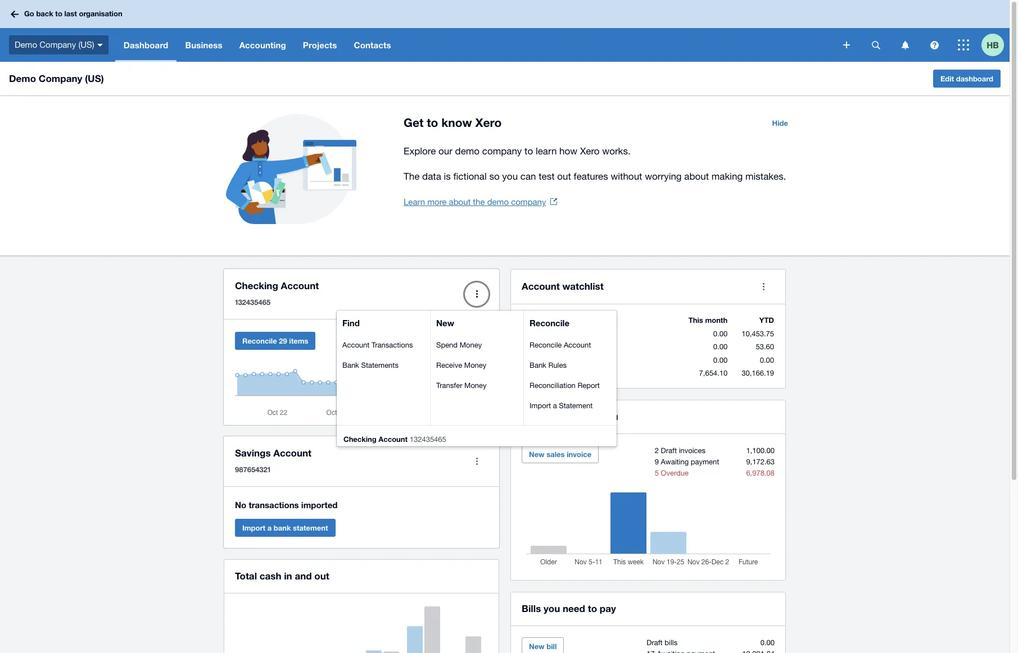 Task type: vqa. For each thing, say whether or not it's contained in the screenshot.
"•" inside the BASKET CASE MARY MUNN • SHOP@BASKETCASE.CO
no



Task type: locate. For each thing, give the bounding box(es) containing it.
advertising (600) link
[[522, 330, 577, 338]]

dashboard
[[956, 74, 993, 83]]

0.00 link for 53.60
[[713, 343, 728, 351]]

new inside new sales invoice 'button'
[[529, 450, 545, 459]]

bills you need to pay
[[522, 603, 616, 615]]

organisation
[[79, 9, 122, 18]]

new left bill
[[529, 643, 545, 652]]

month
[[705, 316, 728, 325]]

(nov
[[415, 345, 430, 353]]

import up invoices
[[530, 402, 551, 410]]

0 vertical spatial checking
[[235, 280, 278, 292]]

0.00
[[713, 330, 728, 338], [713, 343, 728, 351], [713, 356, 728, 365], [760, 356, 774, 365], [760, 639, 775, 648]]

demo inside intro banner body element
[[455, 146, 480, 157]]

sales (400) link
[[522, 369, 558, 378]]

demo right our
[[455, 146, 480, 157]]

0 horizontal spatial xero
[[387, 331, 402, 340]]

import for import a statement
[[530, 402, 551, 410]]

0 horizontal spatial you
[[502, 171, 518, 182]]

132435465
[[235, 298, 271, 307], [410, 435, 446, 444]]

0 vertical spatial out
[[557, 171, 571, 182]]

1 vertical spatial about
[[449, 197, 471, 207]]

1 horizontal spatial import
[[530, 402, 551, 410]]

a up invoices
[[553, 402, 557, 410]]

business
[[185, 40, 222, 50]]

new sales invoice
[[529, 450, 592, 459]]

0 vertical spatial (us)
[[78, 40, 94, 49]]

company left opens in a new tab image
[[511, 197, 546, 207]]

demo company (us) down back
[[15, 40, 94, 49]]

0 vertical spatial demo
[[15, 40, 37, 49]]

get to know xero
[[404, 116, 502, 130]]

a for bank
[[267, 524, 272, 533]]

svg image
[[11, 10, 19, 18], [958, 39, 969, 51], [901, 41, 909, 49]]

1 vertical spatial draft
[[647, 639, 663, 648]]

spend money
[[436, 341, 482, 349]]

checking
[[235, 280, 278, 292], [343, 435, 376, 444]]

advertising (600)
[[522, 330, 577, 338]]

0 vertical spatial company
[[482, 146, 522, 157]]

statement
[[351, 345, 385, 353], [559, 402, 593, 410]]

learn
[[404, 197, 425, 207]]

2 horizontal spatial xero
[[580, 146, 600, 157]]

manage menu toggle image for checking account
[[465, 283, 488, 306]]

money down 1,608.77
[[464, 361, 486, 370]]

reconcile left '29'
[[242, 337, 277, 346]]

demo down demo company (us) popup button
[[9, 73, 36, 84]]

to left pay
[[588, 603, 597, 615]]

draft right '2'
[[661, 447, 677, 455]]

draft bills
[[647, 639, 678, 648]]

new sales invoice button
[[522, 446, 599, 464]]

2 manage menu toggle image from the top
[[465, 451, 488, 473]]

new up spend
[[436, 318, 454, 328]]

0 vertical spatial manage menu toggle image
[[465, 283, 488, 306]]

xero inside intro banner body element
[[580, 146, 600, 157]]

1 horizontal spatial a
[[553, 402, 557, 410]]

0.00 link
[[713, 330, 728, 338], [713, 343, 728, 351], [713, 356, 728, 365], [760, 356, 774, 365], [760, 639, 775, 648]]

1 horizontal spatial about
[[684, 171, 709, 182]]

0 vertical spatial in
[[380, 331, 385, 340]]

bank rules link
[[530, 361, 567, 370]]

go
[[24, 9, 34, 18]]

account watchlist
[[522, 281, 604, 292]]

svg image
[[872, 41, 880, 49], [930, 41, 939, 49], [843, 42, 850, 48], [97, 44, 103, 47]]

0 horizontal spatial checking
[[235, 280, 278, 292]]

out right test
[[557, 171, 571, 182]]

1 horizontal spatial you
[[544, 603, 560, 615]]

entertainment
[[522, 343, 568, 351]]

receive money
[[436, 361, 486, 370]]

1 horizontal spatial xero
[[475, 116, 502, 130]]

company
[[39, 40, 76, 49], [39, 73, 82, 84]]

money down receive money link
[[464, 381, 487, 390]]

1 vertical spatial 132435465
[[410, 435, 446, 444]]

a
[[553, 402, 557, 410], [267, 524, 272, 533]]

demo company (us) down demo company (us) popup button
[[9, 73, 104, 84]]

reconcile for reconcile account
[[530, 341, 562, 349]]

0 horizontal spatial svg image
[[11, 10, 19, 18]]

(4,946.33)
[[456, 331, 488, 340]]

you right owed
[[602, 411, 618, 423]]

the
[[404, 171, 420, 182]]

statement down balance
[[351, 345, 385, 353]]

1 vertical spatial money
[[464, 361, 486, 370]]

fictional
[[453, 171, 487, 182]]

watchlist
[[562, 281, 604, 292]]

0 horizontal spatial import
[[242, 524, 265, 533]]

2 bank from the left
[[530, 361, 546, 370]]

owed
[[562, 411, 587, 423]]

0.00 for 0.00
[[713, 356, 728, 365]]

0 vertical spatial money
[[460, 341, 482, 349]]

0 vertical spatial demo
[[455, 146, 480, 157]]

you right so
[[502, 171, 518, 182]]

1 horizontal spatial demo
[[487, 197, 509, 207]]

navigation
[[115, 28, 835, 62]]

draft bills link
[[647, 639, 678, 648]]

0 vertical spatial company
[[39, 40, 76, 49]]

a for statement
[[553, 402, 557, 410]]

xero right 'know'
[[475, 116, 502, 130]]

business button
[[177, 28, 231, 62]]

payment
[[691, 458, 719, 467]]

0.00 link for 10,453.75
[[713, 330, 728, 338]]

(us) inside popup button
[[78, 40, 94, 49]]

0 horizontal spatial statement
[[351, 345, 385, 353]]

1 manage menu toggle image from the top
[[465, 283, 488, 306]]

1,100.00 link
[[746, 447, 775, 455]]

demo inside popup button
[[15, 40, 37, 49]]

in up account transactions
[[380, 331, 385, 340]]

9
[[655, 458, 659, 467]]

checking for checking account
[[235, 280, 278, 292]]

more
[[427, 197, 447, 207]]

draft left bills
[[647, 639, 663, 648]]

transactions
[[372, 341, 413, 349]]

0 vertical spatial new
[[436, 318, 454, 328]]

statement up owed
[[559, 402, 593, 410]]

2 vertical spatial money
[[464, 381, 487, 390]]

bank
[[274, 524, 291, 533]]

1 vertical spatial demo company (us)
[[9, 73, 104, 84]]

(us)
[[78, 40, 94, 49], [85, 73, 104, 84]]

contacts button
[[345, 28, 400, 62]]

0 vertical spatial about
[[684, 171, 709, 182]]

1 vertical spatial xero
[[580, 146, 600, 157]]

reconcile up advertising (600) link
[[530, 318, 570, 328]]

1 vertical spatial (us)
[[85, 73, 104, 84]]

navigation inside 'banner'
[[115, 28, 835, 62]]

0 vertical spatial import
[[530, 402, 551, 410]]

new left sales
[[529, 450, 545, 459]]

new
[[436, 318, 454, 328], [529, 450, 545, 459], [529, 643, 545, 652]]

0.00 link for 0.00
[[713, 356, 728, 365]]

1 horizontal spatial bank
[[530, 361, 546, 370]]

1 vertical spatial statement
[[559, 402, 593, 410]]

53.60
[[756, 343, 774, 351]]

xero right how
[[580, 146, 600, 157]]

manage menu toggle image
[[465, 283, 488, 306], [465, 451, 488, 473]]

money down (4,946.33)
[[460, 341, 482, 349]]

you right bills
[[544, 603, 560, 615]]

(us) down go back to last organisation at the top left
[[78, 40, 94, 49]]

1 vertical spatial manage menu toggle image
[[465, 451, 488, 473]]

1 horizontal spatial in
[[380, 331, 385, 340]]

dashboard link
[[115, 28, 177, 62]]

watchlist overflow menu toggle image
[[752, 275, 775, 298]]

company down go back to last organisation "link"
[[39, 40, 76, 49]]

bank
[[342, 361, 359, 370], [530, 361, 546, 370]]

to left last
[[55, 9, 62, 18]]

0 horizontal spatial bank
[[342, 361, 359, 370]]

53.60 link
[[756, 343, 774, 351]]

xero up transactions
[[387, 331, 402, 340]]

about inside intro banner body element
[[684, 171, 709, 182]]

receive money link
[[436, 361, 486, 370]]

bills you need to pay link
[[522, 602, 616, 617]]

checking for checking account 132435465
[[343, 435, 376, 444]]

1 vertical spatial in
[[284, 571, 292, 582]]

7,654.10 link
[[699, 369, 728, 378]]

about left the
[[449, 197, 471, 207]]

(us) down demo company (us) popup button
[[85, 73, 104, 84]]

30,166.19
[[742, 369, 774, 378]]

inventory (140) link
[[522, 356, 570, 365]]

2 vertical spatial xero
[[387, 331, 402, 340]]

you
[[502, 171, 518, 182], [602, 411, 618, 423], [544, 603, 560, 615]]

our
[[438, 146, 452, 157]]

navigation containing dashboard
[[115, 28, 835, 62]]

projects button
[[294, 28, 345, 62]]

account watchlist link
[[522, 279, 604, 295]]

money
[[460, 341, 482, 349], [464, 361, 486, 370], [464, 381, 487, 390]]

bank rules
[[530, 361, 567, 370]]

banner
[[0, 0, 1010, 62]]

0 vertical spatial xero
[[475, 116, 502, 130]]

import for import a bank statement
[[242, 524, 265, 533]]

contacts
[[354, 40, 391, 50]]

statement
[[293, 524, 328, 533]]

1 vertical spatial checking
[[343, 435, 376, 444]]

reconciliation
[[530, 381, 576, 390]]

2 horizontal spatial you
[[602, 411, 618, 423]]

cash
[[260, 571, 281, 582]]

1 horizontal spatial 132435465
[[410, 435, 446, 444]]

reconcile down advertising (600) link
[[530, 341, 562, 349]]

out right and
[[314, 571, 329, 582]]

checking account
[[235, 280, 319, 292]]

1 horizontal spatial checking
[[343, 435, 376, 444]]

new inside new bill "button"
[[529, 643, 545, 652]]

0 vertical spatial demo company (us)
[[15, 40, 94, 49]]

reconcile for reconcile 29 items
[[242, 337, 277, 346]]

(600)
[[561, 330, 577, 338]]

0 horizontal spatial a
[[267, 524, 272, 533]]

need
[[563, 603, 585, 615]]

to left learn
[[525, 146, 533, 157]]

import down no
[[242, 524, 265, 533]]

0 vertical spatial 132435465
[[235, 298, 271, 307]]

a left bank
[[267, 524, 272, 533]]

money for spend money
[[460, 341, 482, 349]]

1 vertical spatial new
[[529, 450, 545, 459]]

company down demo company (us) popup button
[[39, 73, 82, 84]]

1 vertical spatial demo
[[9, 73, 36, 84]]

0 horizontal spatial demo
[[455, 146, 480, 157]]

0 vertical spatial a
[[553, 402, 557, 410]]

demo down go
[[15, 40, 37, 49]]

reconciliation report
[[530, 381, 600, 390]]

bank statements link
[[342, 361, 399, 370]]

0 horizontal spatial out
[[314, 571, 329, 582]]

out inside intro banner body element
[[557, 171, 571, 182]]

1 vertical spatial company
[[511, 197, 546, 207]]

invoices
[[522, 411, 560, 423]]

10,453.75
[[742, 330, 774, 338]]

1 vertical spatial a
[[267, 524, 272, 533]]

demo right the
[[487, 197, 509, 207]]

in left and
[[284, 571, 292, 582]]

spend
[[436, 341, 458, 349]]

2 vertical spatial new
[[529, 643, 545, 652]]

transfer money link
[[436, 381, 487, 390]]

1 horizontal spatial statement
[[559, 402, 593, 410]]

1 horizontal spatial out
[[557, 171, 571, 182]]

reconcile inside button
[[242, 337, 277, 346]]

0 vertical spatial you
[[502, 171, 518, 182]]

1 bank from the left
[[342, 361, 359, 370]]

money for receive money
[[464, 361, 486, 370]]

1 vertical spatial import
[[242, 524, 265, 533]]

inventory
[[522, 356, 552, 365]]

invoices owed to you link
[[522, 409, 618, 425]]

company up so
[[482, 146, 522, 157]]

get
[[404, 116, 424, 130]]

about left making
[[684, 171, 709, 182]]



Task type: describe. For each thing, give the bounding box(es) containing it.
svg image inside demo company (us) popup button
[[97, 44, 103, 47]]

5 overdue
[[655, 469, 689, 478]]

and
[[295, 571, 312, 582]]

mistakes.
[[745, 171, 786, 182]]

reconcile for reconcile
[[530, 318, 570, 328]]

10,453.75 link
[[742, 330, 774, 338]]

statements
[[361, 361, 399, 370]]

learn
[[536, 146, 557, 157]]

1,608.77
[[457, 345, 488, 353]]

awaiting
[[661, 458, 689, 467]]

worrying
[[645, 171, 682, 182]]

intro banner body element
[[404, 143, 795, 184]]

imported
[[301, 500, 338, 510]]

sales
[[547, 450, 565, 459]]

company inside demo company (us) popup button
[[39, 40, 76, 49]]

hide
[[772, 119, 788, 128]]

find
[[342, 318, 360, 328]]

balance
[[351, 331, 377, 340]]

report
[[578, 381, 600, 390]]

works.
[[602, 146, 631, 157]]

new for new bill
[[529, 643, 545, 652]]

(140)
[[554, 356, 570, 365]]

test
[[539, 171, 555, 182]]

bill
[[547, 643, 557, 652]]

1 vertical spatial demo
[[487, 197, 509, 207]]

0.00 for 10,453.75
[[713, 330, 728, 338]]

account transactions link
[[342, 341, 413, 349]]

7,654.10
[[699, 369, 728, 378]]

transfer money
[[436, 381, 487, 390]]

6,978.08 link
[[746, 469, 775, 478]]

overdue
[[661, 469, 689, 478]]

spend money link
[[436, 341, 482, 349]]

company inside intro banner body element
[[482, 146, 522, 157]]

total cash in and out
[[235, 571, 329, 582]]

15)
[[432, 345, 442, 353]]

new bill button
[[522, 638, 564, 654]]

rules
[[548, 361, 567, 370]]

0 vertical spatial draft
[[661, 447, 677, 455]]

import a bank statement
[[242, 524, 328, 533]]

the
[[473, 197, 485, 207]]

(400)
[[542, 369, 558, 378]]

132435465 inside checking account 132435465
[[410, 435, 446, 444]]

new for new
[[436, 318, 454, 328]]

6,978.08
[[746, 469, 775, 478]]

go back to last organisation
[[24, 9, 122, 18]]

1 vertical spatial out
[[314, 571, 329, 582]]

0.00 for 53.60
[[713, 343, 728, 351]]

5
[[655, 469, 659, 478]]

new bill
[[529, 643, 557, 652]]

demo company (us) inside popup button
[[15, 40, 94, 49]]

bank for reconcile
[[530, 361, 546, 370]]

transactions
[[249, 500, 299, 510]]

how
[[559, 146, 577, 157]]

can
[[520, 171, 536, 182]]

no transactions imported
[[235, 500, 338, 510]]

person setting up the dashboard image
[[179, 114, 404, 238]]

2 vertical spatial you
[[544, 603, 560, 615]]

total
[[235, 571, 257, 582]]

to right get
[[427, 116, 438, 130]]

invoice
[[567, 450, 592, 459]]

explore
[[404, 146, 436, 157]]

bank statements
[[342, 361, 399, 370]]

987654321
[[235, 465, 271, 474]]

without
[[611, 171, 642, 182]]

hb button
[[982, 28, 1010, 62]]

invoices owed to you
[[522, 411, 618, 423]]

1 vertical spatial you
[[602, 411, 618, 423]]

svg image inside go back to last organisation "link"
[[11, 10, 19, 18]]

you inside intro banner body element
[[502, 171, 518, 182]]

entertainment (620) link
[[522, 343, 586, 351]]

0 horizontal spatial in
[[284, 571, 292, 582]]

pay
[[600, 603, 616, 615]]

making
[[712, 171, 743, 182]]

to right owed
[[590, 411, 599, 423]]

reconcile account
[[530, 341, 591, 349]]

statement balance (nov 15)
[[351, 345, 442, 353]]

balance in xero
[[351, 331, 402, 340]]

invoices
[[679, 447, 706, 455]]

receive
[[436, 361, 462, 370]]

know
[[441, 116, 472, 130]]

to inside "link"
[[55, 9, 62, 18]]

1 horizontal spatial svg image
[[901, 41, 909, 49]]

items
[[289, 337, 308, 346]]

30,166.19 link
[[742, 369, 774, 378]]

this
[[689, 316, 703, 325]]

new for new sales invoice
[[529, 450, 545, 459]]

this month
[[689, 316, 728, 325]]

advertising
[[522, 330, 559, 338]]

sales
[[522, 369, 540, 378]]

accounting
[[239, 40, 286, 50]]

banner containing hb
[[0, 0, 1010, 62]]

dashboard
[[124, 40, 168, 50]]

go back to last organisation link
[[7, 4, 129, 24]]

0 horizontal spatial about
[[449, 197, 471, 207]]

0 horizontal spatial 132435465
[[235, 298, 271, 307]]

no
[[235, 500, 246, 510]]

is
[[444, 171, 451, 182]]

opens in a new tab image
[[551, 198, 557, 205]]

0 vertical spatial statement
[[351, 345, 385, 353]]

2 horizontal spatial svg image
[[958, 39, 969, 51]]

29
[[279, 337, 287, 346]]

entertainment (620)
[[522, 343, 586, 351]]

1,100.00
[[746, 447, 775, 455]]

1 vertical spatial company
[[39, 73, 82, 84]]

accounting button
[[231, 28, 294, 62]]

9 awaiting payment
[[655, 458, 719, 467]]

bills
[[522, 603, 541, 615]]

edit
[[940, 74, 954, 83]]

ytd
[[759, 316, 774, 325]]

to inside intro banner body element
[[525, 146, 533, 157]]

manage menu toggle image for savings account
[[465, 451, 488, 473]]

bank for find
[[342, 361, 359, 370]]

money for transfer money
[[464, 381, 487, 390]]

features
[[574, 171, 608, 182]]

inventory (140)
[[522, 356, 570, 365]]

savings account
[[235, 447, 311, 459]]

transfer
[[436, 381, 462, 390]]

savings
[[235, 447, 271, 459]]



